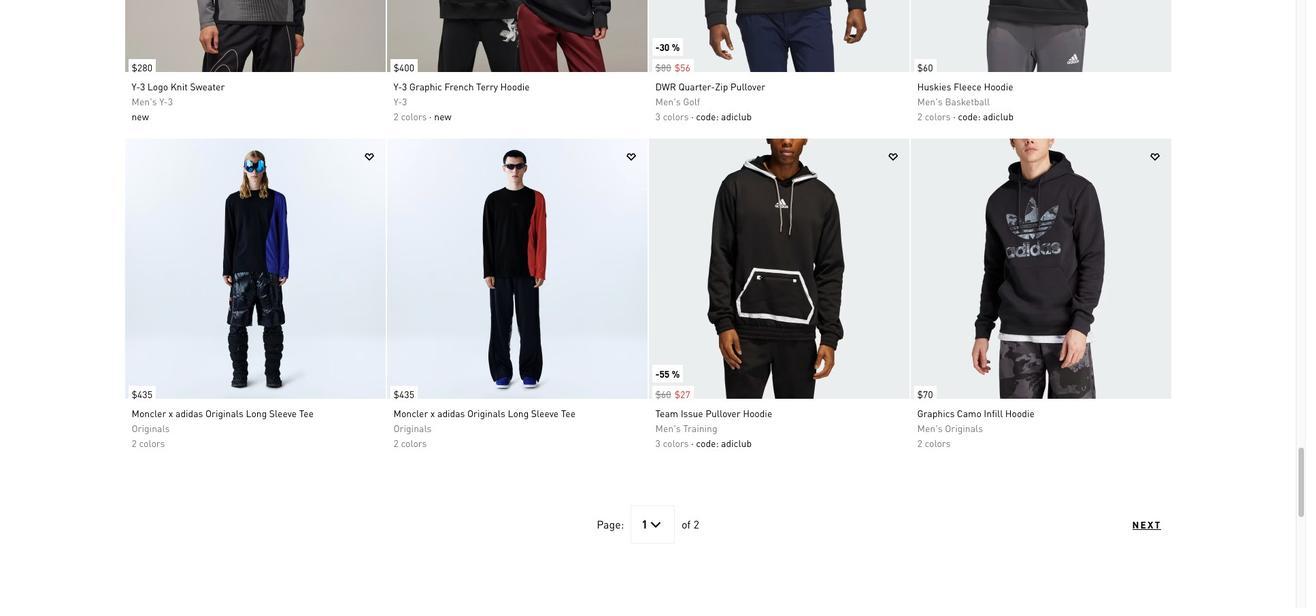 Task type: describe. For each thing, give the bounding box(es) containing it.
zip
[[715, 80, 728, 93]]

2 inside y-3 graphic french terry hoodie y-3 2 colors · new
[[394, 110, 399, 122]]

tee for 2nd $435 link from the left
[[561, 407, 576, 420]]

next link
[[1132, 518, 1162, 532]]

$400
[[394, 61, 414, 73]]

men's for dwr
[[655, 95, 681, 107]]

infill
[[984, 407, 1003, 420]]

new inside y-3 logo knit sweater men's y-3 new
[[132, 110, 149, 122]]

adiclub for hoodie
[[721, 437, 752, 450]]

- for 55
[[655, 368, 660, 380]]

$70 link
[[911, 380, 937, 403]]

$280 link
[[125, 52, 156, 76]]

$56
[[675, 61, 690, 73]]

3 inside team issue pullover hoodie men's training 3 colors · code: adiclub
[[655, 437, 660, 450]]

team issue pullover hoodie men's training 3 colors · code: adiclub
[[655, 407, 772, 450]]

quarter-
[[679, 80, 715, 93]]

sleeve for first $435 link from left
[[269, 407, 297, 420]]

30
[[659, 41, 670, 53]]

colors inside team issue pullover hoodie men's training 3 colors · code: adiclub
[[663, 437, 689, 450]]

page:
[[597, 518, 624, 532]]

x for first $435 link from left
[[169, 407, 173, 420]]

fleece
[[954, 80, 982, 93]]

-55 %
[[655, 368, 680, 380]]

colors inside y-3 graphic french terry hoodie y-3 2 colors · new
[[401, 110, 427, 122]]

$400 link
[[387, 52, 418, 76]]

men's basketball black huskies fleece hoodie image
[[911, 0, 1171, 72]]

$27
[[675, 388, 690, 401]]

code: for pullover
[[696, 110, 719, 122]]

colors inside graphics camo infill hoodie men's originals 2 colors
[[925, 437, 951, 450]]

$60 $27
[[655, 388, 690, 401]]

· inside huskies fleece hoodie men's basketball 2 colors · code: adiclub
[[953, 110, 956, 122]]

golf
[[683, 95, 700, 107]]

french
[[444, 80, 474, 93]]

2 $435 from the left
[[394, 388, 414, 401]]

hoodie inside y-3 graphic french terry hoodie y-3 2 colors · new
[[500, 80, 530, 93]]

- for 30
[[655, 41, 660, 53]]

55
[[659, 368, 670, 380]]

huskies
[[917, 80, 951, 93]]

camo
[[957, 407, 982, 420]]

moncler for 2nd $435 link from the left
[[394, 407, 428, 420]]

dwr quarter-zip pullover men's golf 3 colors · code: adiclub
[[655, 80, 765, 122]]

men's for graphics
[[917, 422, 943, 435]]

y-3 black y-3 graphic french terry hoodie image
[[387, 0, 647, 72]]

of
[[682, 518, 691, 532]]

adiclub inside huskies fleece hoodie men's basketball 2 colors · code: adiclub
[[983, 110, 1014, 122]]

hoodie inside graphics camo infill hoodie men's originals 2 colors
[[1005, 407, 1035, 420]]

pullover inside the dwr quarter-zip pullover men's golf 3 colors · code: adiclub
[[730, 80, 765, 93]]

code: inside huskies fleece hoodie men's basketball 2 colors · code: adiclub
[[958, 110, 981, 122]]

$80 $56
[[655, 61, 690, 73]]

training
[[683, 422, 717, 435]]

x for 2nd $435 link from the left
[[431, 407, 435, 420]]

code: for hoodie
[[696, 437, 719, 450]]

adidas for 2nd $435 link from the left
[[437, 407, 465, 420]]

1
[[642, 518, 648, 532]]

hoodie inside team issue pullover hoodie men's training 3 colors · code: adiclub
[[743, 407, 772, 420]]

$60 for $60
[[917, 61, 933, 73]]

2 $435 link from the left
[[387, 380, 418, 403]]

moncler x adidas originals long sleeve tee originals 2 colors for first $435 link from left
[[132, 407, 314, 450]]

% for -30 %
[[672, 41, 680, 53]]

originals inside graphics camo infill hoodie men's originals 2 colors
[[945, 422, 983, 435]]

y-3 logo knit sweater men's y-3 new
[[132, 80, 225, 122]]



Task type: vqa. For each thing, say whether or not it's contained in the screenshot.


Task type: locate. For each thing, give the bounding box(es) containing it.
0 horizontal spatial moncler x adidas originals long sleeve tee originals 2 colors
[[132, 407, 314, 450]]

hoodie right terry
[[500, 80, 530, 93]]

$60
[[917, 61, 933, 73], [655, 388, 671, 401]]

1 horizontal spatial tee
[[561, 407, 576, 420]]

y-
[[132, 80, 140, 93], [394, 80, 402, 93], [159, 95, 168, 107], [394, 95, 402, 107]]

$60 link
[[911, 52, 937, 76]]

1 horizontal spatial $435 link
[[387, 380, 418, 403]]

2 sleeve from the left
[[531, 407, 559, 420]]

tee
[[299, 407, 314, 420], [561, 407, 576, 420]]

dwr
[[655, 80, 676, 93]]

% for -55 %
[[672, 368, 680, 380]]

new down logo
[[132, 110, 149, 122]]

1 horizontal spatial new
[[434, 110, 451, 122]]

code: down 'training'
[[696, 437, 719, 450]]

originals black moncler x adidas originals long sleeve tee image for 2nd $435 link from the left
[[387, 139, 647, 399]]

logo
[[147, 80, 168, 93]]

% right 30
[[672, 41, 680, 53]]

2 x from the left
[[431, 407, 435, 420]]

graphic
[[409, 80, 442, 93]]

1 % from the top
[[672, 41, 680, 53]]

2
[[394, 110, 399, 122], [917, 110, 922, 122], [132, 437, 137, 450], [394, 437, 399, 450], [917, 437, 922, 450], [693, 518, 699, 532]]

adidas for first $435 link from left
[[176, 407, 203, 420]]

2 - from the top
[[655, 368, 660, 380]]

men's
[[132, 95, 157, 107], [655, 95, 681, 107], [917, 95, 943, 107], [655, 422, 681, 435], [917, 422, 943, 435]]

adiclub inside the dwr quarter-zip pullover men's golf 3 colors · code: adiclub
[[721, 110, 752, 122]]

x
[[169, 407, 173, 420], [431, 407, 435, 420]]

hoodie right fleece
[[984, 80, 1013, 93]]

moncler
[[132, 407, 166, 420], [394, 407, 428, 420]]

1 horizontal spatial sleeve
[[531, 407, 559, 420]]

1 horizontal spatial moncler
[[394, 407, 428, 420]]

long for first $435 link from left
[[246, 407, 267, 420]]

tee for first $435 link from left
[[299, 407, 314, 420]]

sweater
[[190, 80, 225, 93]]

0 horizontal spatial long
[[246, 407, 267, 420]]

1 vertical spatial -
[[655, 368, 660, 380]]

code: down basketball
[[958, 110, 981, 122]]

0 horizontal spatial $60
[[655, 388, 671, 401]]

moncler x adidas originals long sleeve tee originals 2 colors
[[132, 407, 314, 450], [394, 407, 576, 450]]

1 horizontal spatial x
[[431, 407, 435, 420]]

adiclub for pullover
[[721, 110, 752, 122]]

adiclub
[[721, 110, 752, 122], [983, 110, 1014, 122], [721, 437, 752, 450]]

None field
[[631, 506, 675, 544]]

y-3 graphic french terry hoodie y-3 2 colors · new
[[394, 80, 530, 122]]

1 new from the left
[[132, 110, 149, 122]]

men's down dwr
[[655, 95, 681, 107]]

0 vertical spatial $60
[[917, 61, 933, 73]]

pullover right zip
[[730, 80, 765, 93]]

2 adidas from the left
[[437, 407, 465, 420]]

0 horizontal spatial originals black moncler x adidas originals long sleeve tee image
[[125, 139, 385, 399]]

adidas
[[176, 407, 203, 420], [437, 407, 465, 420]]

$435
[[132, 388, 152, 401], [394, 388, 414, 401]]

2 moncler x adidas originals long sleeve tee originals 2 colors from the left
[[394, 407, 576, 450]]

1 horizontal spatial originals black moncler x adidas originals long sleeve tee image
[[387, 139, 647, 399]]

$70
[[917, 388, 933, 401]]

originals
[[205, 407, 243, 420], [467, 407, 505, 420], [132, 422, 170, 435], [394, 422, 432, 435], [945, 422, 983, 435]]

2 inside huskies fleece hoodie men's basketball 2 colors · code: adiclub
[[917, 110, 922, 122]]

· down golf
[[691, 110, 694, 122]]

colors inside the dwr quarter-zip pullover men's golf 3 colors · code: adiclub
[[663, 110, 689, 122]]

-
[[655, 41, 660, 53], [655, 368, 660, 380]]

men's inside the dwr quarter-zip pullover men's golf 3 colors · code: adiclub
[[655, 95, 681, 107]]

men's golf black dwr quarter-zip pullover image
[[649, 0, 909, 72]]

hoodie
[[500, 80, 530, 93], [984, 80, 1013, 93], [743, 407, 772, 420], [1005, 407, 1035, 420]]

3 inside the dwr quarter-zip pullover men's golf 3 colors · code: adiclub
[[655, 110, 660, 122]]

1 long from the left
[[246, 407, 267, 420]]

men's down "graphics"
[[917, 422, 943, 435]]

terry
[[476, 80, 498, 93]]

0 horizontal spatial tee
[[299, 407, 314, 420]]

1 tee from the left
[[299, 407, 314, 420]]

new inside y-3 graphic french terry hoodie y-3 2 colors · new
[[434, 110, 451, 122]]

· inside y-3 graphic french terry hoodie y-3 2 colors · new
[[429, 110, 432, 122]]

men's inside team issue pullover hoodie men's training 3 colors · code: adiclub
[[655, 422, 681, 435]]

pullover
[[730, 80, 765, 93], [706, 407, 741, 420]]

men's originals black graphics camo infill hoodie image
[[911, 139, 1171, 399]]

knit
[[171, 80, 188, 93]]

1 - from the top
[[655, 41, 660, 53]]

1 vertical spatial $60
[[655, 388, 671, 401]]

originals black moncler x adidas originals long sleeve tee image
[[125, 139, 385, 399], [387, 139, 647, 399]]

1 moncler from the left
[[132, 407, 166, 420]]

1 x from the left
[[169, 407, 173, 420]]

pullover inside team issue pullover hoodie men's training 3 colors · code: adiclub
[[706, 407, 741, 420]]

2 tee from the left
[[561, 407, 576, 420]]

0 horizontal spatial x
[[169, 407, 173, 420]]

· inside the dwr quarter-zip pullover men's golf 3 colors · code: adiclub
[[691, 110, 694, 122]]

code:
[[696, 110, 719, 122], [958, 110, 981, 122], [696, 437, 719, 450]]

new down french
[[434, 110, 451, 122]]

sleeve
[[269, 407, 297, 420], [531, 407, 559, 420]]

- up $60 $27
[[655, 368, 660, 380]]

long for 2nd $435 link from the left
[[508, 407, 529, 420]]

code: inside team issue pullover hoodie men's training 3 colors · code: adiclub
[[696, 437, 719, 450]]

team
[[655, 407, 678, 420]]

0 horizontal spatial adidas
[[176, 407, 203, 420]]

0 vertical spatial -
[[655, 41, 660, 53]]

0 horizontal spatial moncler
[[132, 407, 166, 420]]

code: inside the dwr quarter-zip pullover men's golf 3 colors · code: adiclub
[[696, 110, 719, 122]]

colors inside huskies fleece hoodie men's basketball 2 colors · code: adiclub
[[925, 110, 951, 122]]

1 horizontal spatial $435
[[394, 388, 414, 401]]

moncler for first $435 link from left
[[132, 407, 166, 420]]

men's training black team issue pullover hoodie image
[[649, 139, 909, 399]]

1 horizontal spatial long
[[508, 407, 529, 420]]

long
[[246, 407, 267, 420], [508, 407, 529, 420]]

graphics
[[917, 407, 955, 420]]

pullover up 'training'
[[706, 407, 741, 420]]

men's inside graphics camo infill hoodie men's originals 2 colors
[[917, 422, 943, 435]]

1 horizontal spatial $60
[[917, 61, 933, 73]]

0 horizontal spatial $435
[[132, 388, 152, 401]]

·
[[429, 110, 432, 122], [691, 110, 694, 122], [953, 110, 956, 122], [691, 437, 694, 450]]

men's inside y-3 logo knit sweater men's y-3 new
[[132, 95, 157, 107]]

men's y-3 black y-3 logo knit sweater image
[[125, 0, 385, 72]]

$280
[[132, 61, 152, 73]]

moncler x adidas originals long sleeve tee originals 2 colors for 2nd $435 link from the left
[[394, 407, 576, 450]]

issue
[[681, 407, 703, 420]]

1 originals black moncler x adidas originals long sleeve tee image from the left
[[125, 139, 385, 399]]

dropdown image
[[648, 517, 664, 533]]

men's for team
[[655, 422, 681, 435]]

code: down golf
[[696, 110, 719, 122]]

colors
[[401, 110, 427, 122], [663, 110, 689, 122], [925, 110, 951, 122], [139, 437, 165, 450], [401, 437, 427, 450], [663, 437, 689, 450], [925, 437, 951, 450]]

2 inside graphics camo infill hoodie men's originals 2 colors
[[917, 437, 922, 450]]

· down graphic
[[429, 110, 432, 122]]

originals black moncler x adidas originals long sleeve tee image for first $435 link from left
[[125, 139, 385, 399]]

men's inside huskies fleece hoodie men's basketball 2 colors · code: adiclub
[[917, 95, 943, 107]]

- up '$80'
[[655, 41, 660, 53]]

$60 up huskies
[[917, 61, 933, 73]]

1 moncler x adidas originals long sleeve tee originals 2 colors from the left
[[132, 407, 314, 450]]

huskies fleece hoodie men's basketball 2 colors · code: adiclub
[[917, 80, 1014, 122]]

· down 'training'
[[691, 437, 694, 450]]

%
[[672, 41, 680, 53], [672, 368, 680, 380]]

hoodie right the issue
[[743, 407, 772, 420]]

2 originals black moncler x adidas originals long sleeve tee image from the left
[[387, 139, 647, 399]]

0 vertical spatial pullover
[[730, 80, 765, 93]]

1 horizontal spatial adidas
[[437, 407, 465, 420]]

graphics camo infill hoodie men's originals 2 colors
[[917, 407, 1035, 450]]

1 horizontal spatial moncler x adidas originals long sleeve tee originals 2 colors
[[394, 407, 576, 450]]

2 moncler from the left
[[394, 407, 428, 420]]

0 horizontal spatial sleeve
[[269, 407, 297, 420]]

$60 left $27
[[655, 388, 671, 401]]

men's down the team
[[655, 422, 681, 435]]

hoodie right infill
[[1005, 407, 1035, 420]]

· inside team issue pullover hoodie men's training 3 colors · code: adiclub
[[691, 437, 694, 450]]

basketball
[[945, 95, 990, 107]]

next
[[1132, 519, 1162, 531]]

· down basketball
[[953, 110, 956, 122]]

1 adidas from the left
[[176, 407, 203, 420]]

-30 %
[[655, 41, 680, 53]]

1 vertical spatial %
[[672, 368, 680, 380]]

$60 for $60 $27
[[655, 388, 671, 401]]

men's down huskies
[[917, 95, 943, 107]]

$80
[[655, 61, 671, 73]]

none field containing 1
[[631, 506, 675, 544]]

0 horizontal spatial new
[[132, 110, 149, 122]]

of 2
[[682, 518, 699, 532]]

1 vertical spatial pullover
[[706, 407, 741, 420]]

adiclub inside team issue pullover hoodie men's training 3 colors · code: adiclub
[[721, 437, 752, 450]]

0 vertical spatial %
[[672, 41, 680, 53]]

men's down logo
[[132, 95, 157, 107]]

1 $435 link from the left
[[125, 380, 156, 403]]

1 $435 from the left
[[132, 388, 152, 401]]

0 horizontal spatial $435 link
[[125, 380, 156, 403]]

hoodie inside huskies fleece hoodie men's basketball 2 colors · code: adiclub
[[984, 80, 1013, 93]]

% right 55 at the bottom right of page
[[672, 368, 680, 380]]

$435 link
[[125, 380, 156, 403], [387, 380, 418, 403]]

2 % from the top
[[672, 368, 680, 380]]

sleeve for 2nd $435 link from the left
[[531, 407, 559, 420]]

2 long from the left
[[508, 407, 529, 420]]

2 new from the left
[[434, 110, 451, 122]]

new
[[132, 110, 149, 122], [434, 110, 451, 122]]

3
[[140, 80, 145, 93], [402, 80, 407, 93], [168, 95, 173, 107], [402, 95, 407, 107], [655, 110, 660, 122], [655, 437, 660, 450]]

1 sleeve from the left
[[269, 407, 297, 420]]



